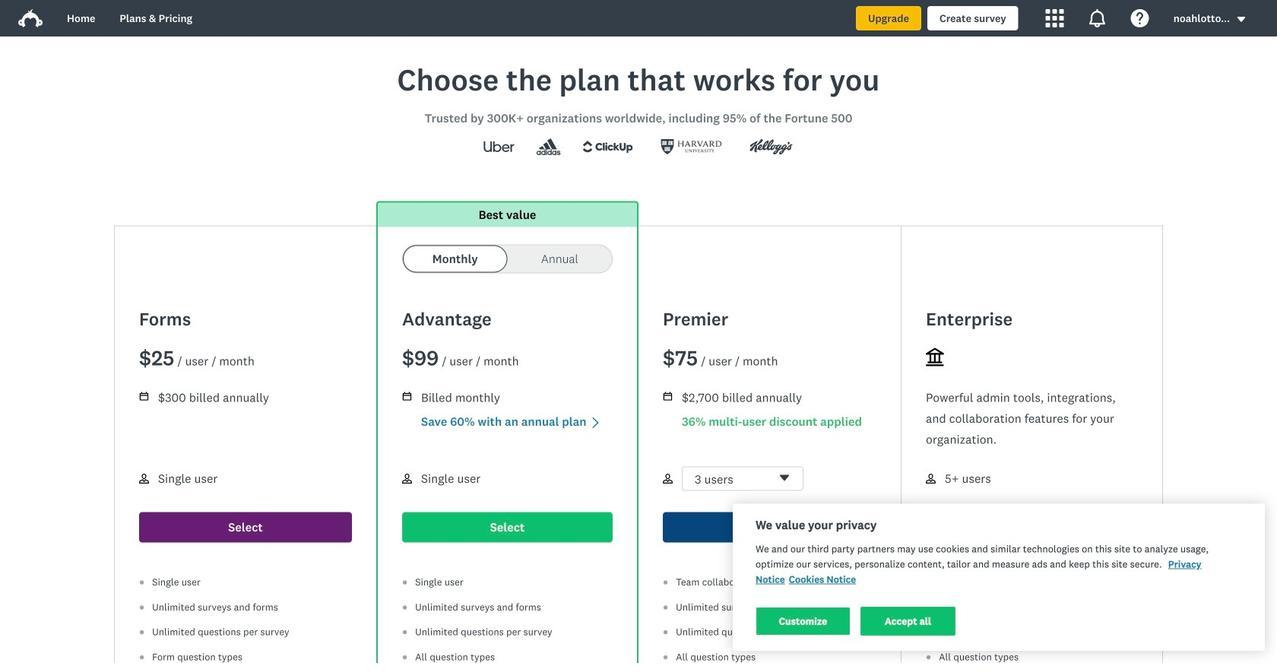 Task type: vqa. For each thing, say whether or not it's contained in the screenshot.
the middle user image
yes



Task type: describe. For each thing, give the bounding box(es) containing it.
help icon image
[[1131, 9, 1150, 27]]

harvard image
[[647, 135, 736, 159]]

clickup image
[[569, 135, 647, 159]]

uber image
[[470, 135, 529, 159]]

1 brand logo image from the top
[[18, 6, 43, 30]]

adidas image
[[529, 138, 569, 155]]



Task type: locate. For each thing, give the bounding box(es) containing it.
dropdown arrow icon image
[[1237, 14, 1247, 25], [1238, 17, 1246, 22]]

right arrow image
[[590, 417, 602, 429]]

products icon image
[[1046, 9, 1065, 27], [1046, 9, 1065, 27]]

notification center icon image
[[1089, 9, 1107, 27]]

kellogg's image
[[736, 135, 808, 159]]

1 horizontal spatial user image
[[402, 474, 412, 484]]

user image
[[139, 474, 149, 484], [402, 474, 412, 484], [926, 474, 936, 484]]

2 brand logo image from the top
[[18, 9, 43, 27]]

0 horizontal spatial user image
[[139, 474, 149, 484]]

calendar icon image
[[139, 391, 149, 401], [402, 391, 412, 401], [663, 391, 673, 401], [140, 392, 148, 401], [403, 392, 412, 401], [664, 392, 672, 401]]

2 user image from the left
[[402, 474, 412, 484]]

1 user image from the left
[[139, 474, 149, 484]]

brand logo image
[[18, 6, 43, 30], [18, 9, 43, 27]]

2 horizontal spatial user image
[[926, 474, 936, 484]]

Select Menu field
[[682, 467, 804, 492]]

building icon image
[[926, 348, 945, 366]]

user image
[[663, 474, 673, 484]]

3 user image from the left
[[926, 474, 936, 484]]



